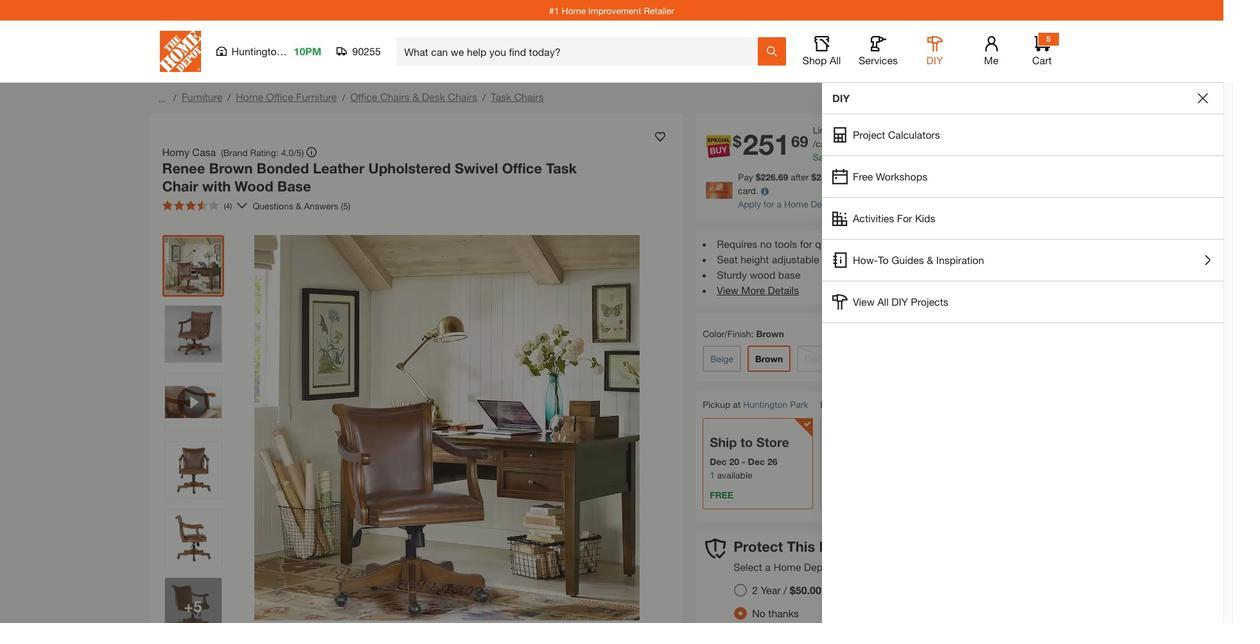 Task type: describe. For each thing, give the bounding box(es) containing it.
0 horizontal spatial 25
[[817, 172, 827, 182]]

project
[[853, 128, 886, 141]]

renee
[[162, 160, 205, 177]]

option group containing 2 year /
[[729, 579, 832, 623]]

/ right year
[[784, 584, 787, 596]]

0 vertical spatial .
[[864, 138, 867, 149]]

0 horizontal spatial .
[[856, 152, 858, 163]]

project calculators
[[853, 128, 940, 141]]

/ down 90255 button
[[342, 92, 345, 103]]

base
[[779, 269, 801, 281]]

services button
[[858, 36, 899, 67]]

activities for kids link
[[822, 198, 1224, 239]]

your total qualifying purchase upon opening a new card.
[[738, 172, 1052, 196]]

(brand rating: 4.0 /5)
[[221, 147, 304, 158]]

& inside button
[[927, 254, 934, 266]]

1 vertical spatial huntington
[[743, 399, 788, 410]]

411
[[849, 138, 864, 149]]

by
[[908, 561, 919, 573]]

251
[[743, 128, 790, 162]]

renee brown bonded leather upholstered swivel office task chair with wood base
[[162, 160, 577, 194]]

home right #1
[[562, 5, 586, 16]]

leather
[[313, 160, 365, 177]]

90255
[[352, 45, 381, 57]]

more
[[742, 284, 765, 296]]

... / furniture / home office furniture / office chairs & desk chairs / task chairs
[[156, 91, 544, 104]]

/carton
[[813, 138, 842, 149]]

brown homy casa task chairs renee 1f.4 image
[[165, 578, 221, 623]]

beige button
[[703, 346, 741, 372]]

delivering to
[[820, 399, 873, 410]]

for inside requires no tools for quick and easy assembly seat height adjustable sturdy wood base view more details
[[800, 238, 813, 250]]

#1
[[549, 5, 559, 16]]

requires
[[717, 238, 758, 250]]

per
[[848, 125, 861, 136]]

save
[[813, 152, 833, 163]]

view all diy projects link
[[822, 281, 1224, 322]]

desk
[[422, 91, 445, 103]]

:
[[751, 328, 754, 339]]

order
[[863, 125, 884, 136]]

& inside ... / furniture / home office furniture / office chairs & desk chairs / task chairs
[[413, 91, 419, 103]]

view all diy projects
[[853, 296, 949, 308]]

1 vertical spatial park
[[790, 399, 809, 410]]

bonded
[[257, 160, 309, 177]]

226.69
[[761, 172, 788, 182]]

ship to store dec 20 - dec 26 1 available
[[710, 435, 789, 480]]

store
[[757, 435, 789, 450]]

color/finish : brown
[[703, 328, 784, 339]]

workshops
[[876, 170, 928, 182]]

/ right furniture link
[[228, 92, 231, 103]]

1 vertical spatial brown
[[756, 328, 784, 339]]

year
[[761, 584, 781, 596]]

brown homy casa task chairs renee e1.1 image
[[165, 306, 221, 362]]

quick
[[815, 238, 840, 250]]

69
[[791, 133, 809, 151]]

menu containing project calculators
[[822, 114, 1224, 323]]

5
[[1047, 34, 1051, 44]]

questions & answers (5)
[[253, 200, 351, 211]]

answers
[[304, 200, 339, 211]]

2 furniture from the left
[[296, 91, 337, 103]]

the home depot logo image
[[160, 31, 201, 72]]

26
[[768, 456, 778, 467]]

for
[[897, 212, 913, 224]]

base
[[277, 178, 311, 194]]

a inside your total qualifying purchase upon opening a new card.
[[1028, 172, 1033, 182]]

(4) link
[[157, 195, 248, 216]]

free
[[710, 489, 733, 500]]

0 horizontal spatial huntington
[[232, 45, 282, 57]]

thanks
[[769, 607, 799, 620]]

2 chairs from the left
[[448, 91, 478, 103]]

adjustable
[[772, 253, 819, 265]]

brown button
[[748, 346, 791, 372]]

at
[[733, 399, 741, 410]]

2
[[752, 584, 758, 596]]

20 inside ship to store dec 20 - dec 26 1 available
[[729, 456, 739, 467]]

task inside ... / furniture / home office furniture / office chairs & desk chairs / task chairs
[[491, 91, 512, 103]]

swivel
[[455, 160, 498, 177]]

limit 20 per order /carton $ 411 . 94 save $ 160 . 25 ( 39 %)
[[813, 125, 894, 163]]

height
[[741, 253, 769, 265]]

39
[[873, 152, 883, 163]]

to for ship
[[741, 435, 753, 450]]

protection
[[835, 561, 882, 573]]

item
[[819, 538, 849, 555]]

(4)
[[224, 201, 232, 211]]

huntington park button
[[743, 399, 809, 410]]

apply now image
[[706, 182, 738, 199]]

diy inside button
[[927, 54, 943, 66]]

activities
[[853, 212, 894, 224]]

activities for kids
[[853, 212, 936, 224]]

apply
[[738, 199, 761, 209]]

with
[[202, 178, 231, 194]]

25 inside "limit 20 per order /carton $ 411 . 94 save $ 160 . 25 ( 39 %)"
[[858, 152, 868, 163]]

ship
[[710, 435, 737, 450]]

view inside requires no tools for quick and easy assembly seat height adjustable sturdy wood base view more details
[[717, 284, 739, 296]]

opening
[[993, 172, 1026, 182]]

huntington park
[[232, 45, 306, 57]]

90255 button
[[337, 45, 381, 58]]

What can we help you find today? search field
[[404, 38, 757, 65]]

$50.00
[[790, 584, 822, 596]]

select
[[734, 561, 763, 573]]

inspiration
[[937, 254, 984, 266]]

(brand
[[221, 147, 248, 158]]

0 horizontal spatial &
[[296, 200, 302, 211]]

pay $ 226.69 after $ 25 off
[[738, 172, 847, 182]]

color/finish
[[703, 328, 751, 339]]

after
[[791, 172, 809, 182]]

brown inside renee brown bonded leather upholstered swivel office task chair with wood base
[[209, 160, 253, 177]]

$ inside $ 251 69
[[733, 133, 742, 151]]

limit
[[813, 125, 833, 136]]

brown homy casa task chairs renee 4f.3 image
[[165, 510, 221, 567]]

easy
[[863, 238, 885, 250]]

0 horizontal spatial office
[[266, 91, 293, 103]]

brown homy casa task chairs renee c3.2 image
[[165, 442, 221, 499]]



Task type: locate. For each thing, give the bounding box(es) containing it.
huntington right at
[[743, 399, 788, 410]]

1 vertical spatial 20
[[729, 456, 739, 467]]

0 vertical spatial depot
[[811, 199, 836, 209]]

0 horizontal spatial task
[[491, 91, 512, 103]]

1 vertical spatial for
[[800, 238, 813, 250]]

$ up 160
[[844, 138, 849, 149]]

cart 5
[[1033, 34, 1052, 66]]

office down 90255 button
[[350, 91, 377, 103]]

1 horizontal spatial 25
[[858, 152, 868, 163]]

0 horizontal spatial diy
[[833, 92, 850, 104]]

1 horizontal spatial all
[[878, 296, 889, 308]]

apply for a home depot consumer card
[[738, 199, 902, 209]]

0 horizontal spatial dec
[[710, 456, 727, 467]]

25
[[858, 152, 868, 163], [817, 172, 827, 182]]

for:
[[959, 561, 974, 573]]

3.5 stars image
[[162, 200, 219, 211]]

no
[[752, 607, 766, 620]]

& left "desk"
[[413, 91, 419, 103]]

4.0
[[281, 147, 294, 158]]

1 horizontal spatial huntington
[[743, 399, 788, 410]]

$ left 251 at right top
[[733, 133, 742, 151]]

(
[[871, 152, 873, 163]]

all down to at the right top of the page
[[878, 296, 889, 308]]

questions
[[253, 200, 293, 211]]

home up 2 year / $50.00
[[774, 561, 801, 573]]

park
[[285, 45, 306, 57], [790, 399, 809, 410]]

all right shop at the right of page
[[830, 54, 841, 66]]

furniture right '...' button
[[182, 91, 223, 103]]

to
[[863, 399, 871, 410], [741, 435, 753, 450]]

1 horizontal spatial diy
[[892, 296, 908, 308]]

to for delivering
[[863, 399, 871, 410]]

task inside renee brown bonded leather upholstered swivel office task chair with wood base
[[546, 160, 577, 177]]

all
[[830, 54, 841, 66], [878, 296, 889, 308]]

0 vertical spatial brown
[[209, 160, 253, 177]]

me button
[[971, 36, 1012, 67]]

diy up "per"
[[833, 92, 850, 104]]

sturdy
[[717, 269, 747, 281]]

%)
[[883, 152, 894, 163]]

20 left - on the right bottom of page
[[729, 456, 739, 467]]

2 horizontal spatial chairs
[[514, 91, 544, 103]]

& down "base"
[[296, 200, 302, 211]]

diy left projects
[[892, 296, 908, 308]]

1 vertical spatial &
[[296, 200, 302, 211]]

a left "new"
[[1028, 172, 1033, 182]]

a right select
[[765, 561, 771, 573]]

for down info image
[[764, 199, 775, 209]]

feedback link image
[[1216, 217, 1233, 287]]

park up home office furniture link
[[285, 45, 306, 57]]

6316524675112 image
[[165, 374, 221, 430]]

2 vertical spatial &
[[927, 254, 934, 266]]

1 vertical spatial to
[[741, 435, 753, 450]]

pickup at huntington park
[[703, 399, 809, 410]]

1 horizontal spatial task
[[546, 160, 577, 177]]

1 horizontal spatial dec
[[748, 456, 765, 467]]

... button
[[156, 89, 168, 107]]

homy
[[162, 146, 189, 158]]

furniture down 10pm
[[296, 91, 337, 103]]

to up - on the right bottom of page
[[741, 435, 753, 450]]

this
[[787, 538, 815, 555]]

1 vertical spatial 25
[[817, 172, 827, 182]]

1 horizontal spatial office
[[350, 91, 377, 103]]

$
[[733, 133, 742, 151], [844, 138, 849, 149], [836, 152, 841, 163], [756, 172, 761, 182], [812, 172, 817, 182]]

0 horizontal spatial furniture
[[182, 91, 223, 103]]

#1 home improvement retailer
[[549, 5, 674, 16]]

task
[[491, 91, 512, 103], [546, 160, 577, 177]]

2 dec from the left
[[748, 456, 765, 467]]

...
[[158, 93, 166, 104]]

20 inside "limit 20 per order /carton $ 411 . 94 save $ 160 . 25 ( 39 %)"
[[835, 125, 845, 136]]

dec up 1
[[710, 456, 727, 467]]

rating:
[[250, 147, 279, 158]]

home
[[562, 5, 586, 16], [236, 91, 263, 103], [784, 199, 809, 209], [774, 561, 801, 573]]

view inside menu
[[853, 296, 875, 308]]

no
[[760, 238, 772, 250]]

$ 251 69
[[733, 128, 809, 162]]

1 horizontal spatial to
[[863, 399, 871, 410]]

free workshops
[[853, 170, 928, 182]]

park left delivering
[[790, 399, 809, 410]]

0 horizontal spatial all
[[830, 54, 841, 66]]

-
[[742, 456, 746, 467]]

diy left me
[[927, 54, 943, 66]]

2 vertical spatial a
[[765, 561, 771, 573]]

card
[[882, 199, 902, 209]]

delivering
[[820, 399, 860, 410]]

1 vertical spatial diy
[[833, 92, 850, 104]]

0 vertical spatial huntington
[[232, 45, 282, 57]]

available
[[717, 470, 753, 480]]

1 vertical spatial a
[[777, 199, 782, 209]]

25 left off
[[817, 172, 827, 182]]

how-to guides & inspiration button
[[822, 240, 1224, 281]]

0 horizontal spatial a
[[765, 561, 771, 573]]

plan
[[885, 561, 905, 573]]

/
[[173, 92, 176, 103], [228, 92, 231, 103], [342, 92, 345, 103], [483, 92, 486, 103], [784, 584, 787, 596]]

/ right ...
[[173, 92, 176, 103]]

casa
[[192, 146, 216, 158]]

depot
[[811, 199, 836, 209], [804, 561, 832, 573]]

1 horizontal spatial .
[[864, 138, 867, 149]]

/5)
[[294, 147, 304, 158]]

$ right save
[[836, 152, 841, 163]]

info image
[[761, 188, 769, 196]]

0 vertical spatial task
[[491, 91, 512, 103]]

0 horizontal spatial for
[[764, 199, 775, 209]]

menu
[[822, 114, 1224, 323]]

2 horizontal spatial &
[[927, 254, 934, 266]]

1
[[710, 470, 715, 480]]

upholstered
[[368, 160, 451, 177]]

1 furniture from the left
[[182, 91, 223, 103]]

0 horizontal spatial view
[[717, 284, 739, 296]]

requires no tools for quick and easy assembly seat height adjustable sturdy wood base view more details
[[717, 238, 931, 296]]

office inside renee brown bonded leather upholstered swivel office task chair with wood base
[[502, 160, 542, 177]]

home inside ... / furniture / home office furniture / office chairs & desk chairs / task chairs
[[236, 91, 263, 103]]

how-
[[853, 254, 878, 266]]

0 vertical spatial for
[[764, 199, 775, 209]]

20
[[835, 125, 845, 136], [729, 456, 739, 467]]

1 horizontal spatial for
[[800, 238, 813, 250]]

1 vertical spatial task
[[546, 160, 577, 177]]

and
[[843, 238, 861, 250]]

0 vertical spatial &
[[413, 91, 419, 103]]

dec right - on the right bottom of page
[[748, 456, 765, 467]]

brown down (brand
[[209, 160, 253, 177]]

your
[[849, 172, 867, 182]]

brown down color/finish : brown
[[755, 353, 783, 364]]

1 vertical spatial .
[[856, 152, 858, 163]]

1 horizontal spatial 20
[[835, 125, 845, 136]]

depot inside protect this item select a home depot protection plan by allstate for:
[[804, 561, 832, 573]]

brown inside 'button'
[[755, 353, 783, 364]]

all for view
[[878, 296, 889, 308]]

home inside protect this item select a home depot protection plan by allstate for:
[[774, 561, 801, 573]]

seat
[[717, 253, 738, 265]]

chair
[[162, 178, 198, 194]]

for
[[764, 199, 775, 209], [800, 238, 813, 250]]

for up adjustable
[[800, 238, 813, 250]]

0 vertical spatial to
[[863, 399, 871, 410]]

0 vertical spatial diy
[[927, 54, 943, 66]]

option group
[[729, 579, 832, 623]]

(5)
[[341, 200, 351, 211]]

0 horizontal spatial chairs
[[380, 91, 410, 103]]

huntington left 10pm
[[232, 45, 282, 57]]

shop all button
[[801, 36, 843, 67]]

10pm
[[294, 45, 322, 57]]

all inside button
[[830, 54, 841, 66]]

to right delivering
[[863, 399, 871, 410]]

a down 226.69
[[777, 199, 782, 209]]

depot down item
[[804, 561, 832, 573]]

0 vertical spatial all
[[830, 54, 841, 66]]

view down sturdy
[[717, 284, 739, 296]]

cart
[[1033, 54, 1052, 66]]

1 horizontal spatial chairs
[[448, 91, 478, 103]]

a
[[1028, 172, 1033, 182], [777, 199, 782, 209], [765, 561, 771, 573]]

shop all
[[803, 54, 841, 66]]

drawer close image
[[1198, 93, 1208, 103]]

/ left task chairs link
[[483, 92, 486, 103]]

to inside ship to store dec 20 - dec 26 1 available
[[741, 435, 753, 450]]

2 year / $50.00
[[752, 584, 822, 596]]

brown right :
[[756, 328, 784, 339]]

$ right after on the right
[[812, 172, 817, 182]]

1 dec from the left
[[710, 456, 727, 467]]

& right guides
[[927, 254, 934, 266]]

$ right the pay
[[756, 172, 761, 182]]

home down after on the right
[[784, 199, 809, 209]]

0 vertical spatial park
[[285, 45, 306, 57]]

beige
[[711, 353, 734, 364]]

home right furniture link
[[236, 91, 263, 103]]

1 horizontal spatial a
[[777, 199, 782, 209]]

20 left "per"
[[835, 125, 845, 136]]

projects
[[911, 296, 949, 308]]

0 vertical spatial 20
[[835, 125, 845, 136]]

0 vertical spatial a
[[1028, 172, 1033, 182]]

tools
[[775, 238, 797, 250]]

pickup
[[703, 399, 731, 410]]

0 horizontal spatial 20
[[729, 456, 739, 467]]

office down huntington park
[[266, 91, 293, 103]]

kids
[[915, 212, 936, 224]]

2 horizontal spatial a
[[1028, 172, 1033, 182]]

me
[[984, 54, 999, 66]]

1 horizontal spatial view
[[853, 296, 875, 308]]

0 horizontal spatial to
[[741, 435, 753, 450]]

office right swivel
[[502, 160, 542, 177]]

calculators
[[888, 128, 940, 141]]

1 vertical spatial depot
[[804, 561, 832, 573]]

brown homy casa task chairs renee 64.0 image
[[165, 238, 221, 294]]

depot down off
[[811, 199, 836, 209]]

services
[[859, 54, 898, 66]]

0 vertical spatial 25
[[858, 152, 868, 163]]

.
[[864, 138, 867, 149], [856, 152, 858, 163]]

all for shop
[[830, 54, 841, 66]]

1 chairs from the left
[[380, 91, 410, 103]]

2 horizontal spatial office
[[502, 160, 542, 177]]

wood
[[750, 269, 776, 281]]

a inside protect this item select a home depot protection plan by allstate for:
[[765, 561, 771, 573]]

guides
[[892, 254, 924, 266]]

2 horizontal spatial diy
[[927, 54, 943, 66]]

view down 'how-'
[[853, 296, 875, 308]]

25 left (
[[858, 152, 868, 163]]

0 horizontal spatial park
[[285, 45, 306, 57]]

1 horizontal spatial furniture
[[296, 91, 337, 103]]

off
[[829, 172, 847, 182]]

2 vertical spatial diy
[[892, 296, 908, 308]]

apply for a home depot consumer card link
[[738, 199, 902, 209]]

homy casa
[[162, 146, 216, 158]]

brown
[[209, 160, 253, 177], [756, 328, 784, 339], [755, 353, 783, 364]]

1 horizontal spatial &
[[413, 91, 419, 103]]

2 vertical spatial brown
[[755, 353, 783, 364]]

1 horizontal spatial park
[[790, 399, 809, 410]]

1 vertical spatial all
[[878, 296, 889, 308]]

3 chairs from the left
[[514, 91, 544, 103]]



Task type: vqa. For each thing, say whether or not it's contained in the screenshot.
20 in Ship to Store Dec 20 - Dec 26 1 available
yes



